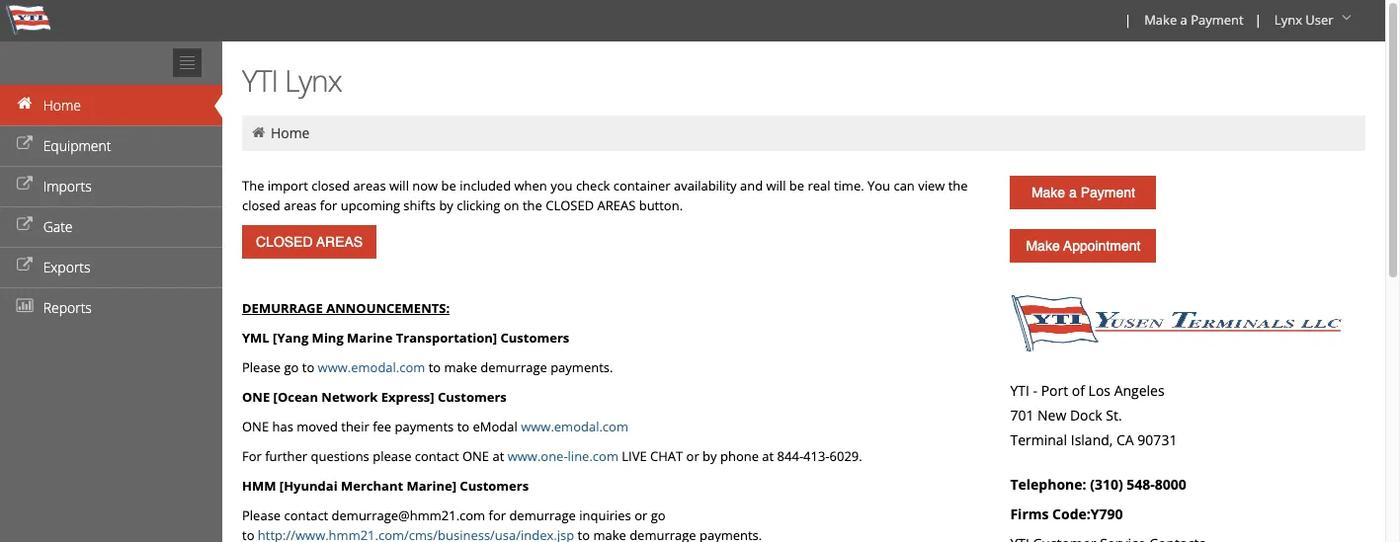 Task type: describe. For each thing, give the bounding box(es) containing it.
2 be from the left
[[789, 177, 804, 195]]

(310)
[[1090, 475, 1123, 494]]

or inside please contact demurrage@hmm21.com for demurrage inquiries or go to
[[635, 507, 648, 525]]

please for please contact demurrage@hmm21.com for demurrage inquiries or go to
[[242, 507, 281, 525]]

demurrage
[[242, 299, 323, 317]]

1 be from the left
[[441, 177, 456, 195]]

home inside home link
[[43, 96, 81, 115]]

los
[[1088, 381, 1111, 400]]

by inside the import closed areas will now be included when you check container availability and will be real time.  you can view the closed areas for upcoming shifts by clicking on the closed areas button.
[[439, 197, 453, 214]]

0 vertical spatial www.emodal.com
[[318, 359, 425, 376]]

gate
[[43, 217, 73, 236]]

6029.
[[830, 448, 862, 465]]

now
[[412, 177, 438, 195]]

please contact demurrage@hmm21.com for demurrage inquiries or go to
[[242, 507, 666, 542]]

one for one [ocean network express] customers
[[242, 388, 270, 406]]

to left make
[[429, 359, 441, 376]]

time.
[[834, 177, 864, 195]]

one has moved their fee payments to emodal www.emodal.com
[[242, 418, 628, 436]]

1 horizontal spatial home link
[[271, 124, 310, 142]]

merchant
[[341, 477, 403, 495]]

make for make appointment link
[[1026, 238, 1060, 254]]

on
[[504, 197, 519, 214]]

0 vertical spatial make a payment
[[1144, 11, 1244, 29]]

yti for yti - port of los angeles 701 new dock st. terminal island, ca 90731
[[1010, 381, 1029, 400]]

inquiries
[[579, 507, 631, 525]]

make
[[444, 359, 477, 376]]

1 vertical spatial by
[[703, 448, 717, 465]]

equipment link
[[0, 125, 222, 166]]

ca
[[1117, 431, 1134, 450]]

to inside please contact demurrage@hmm21.com for demurrage inquiries or go to
[[242, 527, 254, 542]]

[ocean
[[273, 388, 318, 406]]

payments
[[395, 418, 454, 436]]

844-
[[777, 448, 803, 465]]

[hyundai
[[279, 477, 338, 495]]

0 horizontal spatial areas
[[284, 197, 317, 214]]

0 vertical spatial demurrage
[[481, 359, 547, 376]]

1 vertical spatial lynx
[[284, 60, 342, 101]]

telephone:
[[1010, 475, 1086, 494]]

code:y790
[[1052, 505, 1123, 524]]

8000
[[1155, 475, 1187, 494]]

equipment
[[43, 136, 111, 155]]

phone
[[720, 448, 759, 465]]

for inside please contact demurrage@hmm21.com for demurrage inquiries or go to
[[489, 507, 506, 525]]

payments.
[[551, 359, 613, 376]]

for
[[242, 448, 262, 465]]

lynx user
[[1274, 11, 1334, 29]]

island,
[[1071, 431, 1113, 450]]

hmm
[[242, 477, 276, 495]]

reports link
[[0, 288, 222, 328]]

1 will from the left
[[389, 177, 409, 195]]

make appointment link
[[1010, 229, 1156, 263]]

questions
[[311, 448, 369, 465]]

terminal
[[1010, 431, 1067, 450]]

0 vertical spatial customers
[[500, 329, 569, 347]]

customers for one [ocean network express] customers
[[438, 388, 507, 406]]

ming
[[312, 329, 344, 347]]

demurrage announcements:
[[242, 299, 450, 317]]

firms
[[1010, 505, 1049, 524]]

2 will from the left
[[766, 177, 786, 195]]

you
[[551, 177, 573, 195]]

marine]
[[407, 477, 456, 495]]

and
[[740, 177, 763, 195]]

548-
[[1127, 475, 1155, 494]]

make appointment
[[1026, 238, 1141, 254]]

port
[[1041, 381, 1068, 400]]

1 vertical spatial payment
[[1081, 185, 1135, 201]]

network
[[321, 388, 378, 406]]

2 at from the left
[[762, 448, 774, 465]]

line.com
[[568, 448, 618, 465]]

exports link
[[0, 247, 222, 288]]

has
[[272, 418, 293, 436]]

areas
[[597, 197, 636, 214]]

st.
[[1106, 406, 1122, 425]]

customers for hmm [hyundai merchant marine] customers
[[460, 477, 529, 495]]

lynx user link
[[1266, 0, 1364, 41]]

contact inside please contact demurrage@hmm21.com for demurrage inquiries or go to
[[284, 507, 328, 525]]

one [ocean network express] customers
[[242, 388, 507, 406]]

external link image for imports
[[15, 178, 35, 192]]

1 vertical spatial closed
[[242, 197, 280, 214]]

demurrage@hmm21.com
[[332, 507, 485, 525]]

yti for yti lynx
[[242, 60, 278, 101]]

external link image for equipment
[[15, 137, 35, 151]]

fee
[[373, 418, 391, 436]]

dock
[[1070, 406, 1102, 425]]

further
[[265, 448, 307, 465]]

closed
[[546, 197, 594, 214]]

transportation]
[[396, 329, 497, 347]]

container
[[613, 177, 670, 195]]

the
[[242, 177, 264, 195]]

angle down image
[[1337, 11, 1357, 25]]

chat
[[650, 448, 683, 465]]

1 horizontal spatial www.emodal.com
[[521, 418, 628, 436]]

0 vertical spatial go
[[284, 359, 299, 376]]

yml [yang ming marine transportation] customers
[[242, 329, 569, 347]]

shifts
[[403, 197, 436, 214]]



Task type: locate. For each thing, give the bounding box(es) containing it.
0 horizontal spatial or
[[635, 507, 648, 525]]

1 horizontal spatial make a payment
[[1144, 11, 1244, 29]]

0 horizontal spatial lynx
[[284, 60, 342, 101]]

1 horizontal spatial |
[[1255, 11, 1262, 29]]

1 horizontal spatial areas
[[353, 177, 386, 195]]

www.emodal.com
[[318, 359, 425, 376], [521, 418, 628, 436]]

the right view on the right
[[948, 177, 968, 195]]

0 vertical spatial make
[[1144, 11, 1177, 29]]

or right inquiries
[[635, 507, 648, 525]]

upcoming
[[341, 197, 400, 214]]

external link image left gate
[[15, 218, 35, 232]]

1 vertical spatial yti
[[1010, 381, 1029, 400]]

external link image inside gate link
[[15, 218, 35, 232]]

their
[[341, 418, 369, 436]]

90731
[[1138, 431, 1177, 450]]

0 horizontal spatial contact
[[284, 507, 328, 525]]

make a payment link
[[1135, 0, 1251, 41], [1010, 176, 1156, 209]]

2 external link image from the top
[[15, 218, 35, 232]]

the import closed areas will now be included when you check container availability and will be real time.  you can view the closed areas for upcoming shifts by clicking on the closed areas button.
[[242, 177, 968, 214]]

external link image inside equipment "link"
[[15, 137, 35, 151]]

1 horizontal spatial at
[[762, 448, 774, 465]]

www.emodal.com link up www.one-line.com link
[[521, 418, 628, 436]]

can
[[894, 177, 915, 195]]

will
[[389, 177, 409, 195], [766, 177, 786, 195]]

2 please from the top
[[242, 507, 281, 525]]

1 horizontal spatial be
[[789, 177, 804, 195]]

please inside please contact demurrage@hmm21.com for demurrage inquiries or go to
[[242, 507, 281, 525]]

for further questions please contact one at www.one-line.com live chat or by phone at 844-413-6029.
[[242, 448, 862, 465]]

a
[[1180, 11, 1188, 29], [1069, 185, 1077, 201]]

external link image
[[15, 137, 35, 151], [15, 218, 35, 232]]

appointment
[[1063, 238, 1141, 254]]

www.emodal.com link for to make demurrage payments.
[[318, 359, 425, 376]]

yti - port of los angeles 701 new dock st. terminal island, ca 90731
[[1010, 381, 1177, 450]]

0 vertical spatial closed
[[311, 177, 350, 195]]

go right inquiries
[[651, 507, 666, 525]]

at left 844-
[[762, 448, 774, 465]]

1 at from the left
[[492, 448, 504, 465]]

home link
[[0, 85, 222, 125], [271, 124, 310, 142]]

2 vertical spatial one
[[462, 448, 489, 465]]

demurrage
[[481, 359, 547, 376], [509, 507, 576, 525]]

0 horizontal spatial go
[[284, 359, 299, 376]]

please
[[242, 359, 281, 376], [242, 507, 281, 525]]

one down emodal
[[462, 448, 489, 465]]

go inside please contact demurrage@hmm21.com for demurrage inquiries or go to
[[651, 507, 666, 525]]

0 horizontal spatial a
[[1069, 185, 1077, 201]]

0 horizontal spatial be
[[441, 177, 456, 195]]

0 horizontal spatial make a payment
[[1031, 185, 1135, 201]]

1 horizontal spatial yti
[[1010, 381, 1029, 400]]

413-
[[803, 448, 830, 465]]

1 horizontal spatial by
[[703, 448, 717, 465]]

go
[[284, 359, 299, 376], [651, 507, 666, 525]]

1 vertical spatial make a payment link
[[1010, 176, 1156, 209]]

announcements:
[[326, 299, 450, 317]]

1 vertical spatial contact
[[284, 507, 328, 525]]

1 vertical spatial the
[[523, 197, 542, 214]]

bar chart image
[[15, 299, 35, 313]]

will left now
[[389, 177, 409, 195]]

1 horizontal spatial a
[[1180, 11, 1188, 29]]

external link image inside imports link
[[15, 178, 35, 192]]

1 vertical spatial demurrage
[[509, 507, 576, 525]]

0 vertical spatial for
[[320, 197, 337, 214]]

express]
[[381, 388, 434, 406]]

the down when
[[523, 197, 542, 214]]

1 vertical spatial please
[[242, 507, 281, 525]]

real
[[808, 177, 831, 195]]

external link image inside 'exports' 'link'
[[15, 259, 35, 273]]

1 horizontal spatial go
[[651, 507, 666, 525]]

please down yml
[[242, 359, 281, 376]]

1 vertical spatial or
[[635, 507, 648, 525]]

one
[[242, 388, 270, 406], [242, 418, 269, 436], [462, 448, 489, 465]]

0 horizontal spatial www.emodal.com link
[[318, 359, 425, 376]]

marine
[[347, 329, 393, 347]]

demurrage down www.one-
[[509, 507, 576, 525]]

0 vertical spatial areas
[[353, 177, 386, 195]]

-
[[1033, 381, 1037, 400]]

0 horizontal spatial |
[[1124, 11, 1132, 29]]

0 vertical spatial one
[[242, 388, 270, 406]]

clicking
[[457, 197, 500, 214]]

please go to www.emodal.com to make demurrage payments.
[[242, 359, 613, 376]]

2 vertical spatial customers
[[460, 477, 529, 495]]

701
[[1010, 406, 1034, 425]]

1 horizontal spatial lynx
[[1274, 11, 1302, 29]]

www.one-line.com link
[[508, 448, 618, 465]]

by left phone
[[703, 448, 717, 465]]

0 horizontal spatial home image
[[15, 97, 35, 111]]

1 horizontal spatial will
[[766, 177, 786, 195]]

to down hmm
[[242, 527, 254, 542]]

imports link
[[0, 166, 222, 207]]

or right chat
[[686, 448, 699, 465]]

1 vertical spatial go
[[651, 507, 666, 525]]

1 vertical spatial external link image
[[15, 259, 35, 273]]

be left real
[[789, 177, 804, 195]]

1 vertical spatial home
[[271, 124, 310, 142]]

1 vertical spatial home image
[[250, 125, 267, 139]]

customers up the "payments."
[[500, 329, 569, 347]]

make a payment
[[1144, 11, 1244, 29], [1031, 185, 1135, 201]]

of
[[1072, 381, 1085, 400]]

yml
[[242, 329, 269, 347]]

1 vertical spatial www.emodal.com
[[521, 418, 628, 436]]

home image up equipment "link"
[[15, 97, 35, 111]]

1 vertical spatial for
[[489, 507, 506, 525]]

customers
[[500, 329, 569, 347], [438, 388, 507, 406], [460, 477, 529, 495]]

0 horizontal spatial for
[[320, 197, 337, 214]]

None submit
[[242, 225, 377, 259]]

0 vertical spatial payment
[[1191, 11, 1244, 29]]

0 vertical spatial external link image
[[15, 178, 35, 192]]

one left has
[[242, 418, 269, 436]]

1 vertical spatial a
[[1069, 185, 1077, 201]]

0 vertical spatial yti
[[242, 60, 278, 101]]

external link image up bar chart "icon" at the left of page
[[15, 259, 35, 273]]

0 vertical spatial home
[[43, 96, 81, 115]]

go down "[yang"
[[284, 359, 299, 376]]

www.emodal.com down marine
[[318, 359, 425, 376]]

yti inside the yti - port of los angeles 701 new dock st. terminal island, ca 90731
[[1010, 381, 1029, 400]]

yti lynx
[[242, 60, 342, 101]]

emodal
[[473, 418, 518, 436]]

please down hmm
[[242, 507, 281, 525]]

payment up appointment
[[1081, 185, 1135, 201]]

www.one-
[[508, 448, 568, 465]]

0 horizontal spatial payment
[[1081, 185, 1135, 201]]

1 horizontal spatial closed
[[311, 177, 350, 195]]

one for one has moved their fee payments to emodal www.emodal.com
[[242, 418, 269, 436]]

1 horizontal spatial home
[[271, 124, 310, 142]]

closed right the import
[[311, 177, 350, 195]]

moved
[[297, 418, 338, 436]]

home link down yti lynx
[[271, 124, 310, 142]]

telephone: (310) 548-8000
[[1010, 475, 1187, 494]]

exports
[[43, 258, 90, 277]]

demurrage inside please contact demurrage@hmm21.com for demurrage inquiries or go to
[[509, 507, 576, 525]]

home
[[43, 96, 81, 115], [271, 124, 310, 142]]

|
[[1124, 11, 1132, 29], [1255, 11, 1262, 29]]

external link image left imports
[[15, 178, 35, 192]]

for down the for further questions please contact one at www.one-line.com live chat or by phone at 844-413-6029.
[[489, 507, 506, 525]]

1 horizontal spatial payment
[[1191, 11, 1244, 29]]

1 horizontal spatial or
[[686, 448, 699, 465]]

0 vertical spatial make a payment link
[[1135, 0, 1251, 41]]

make
[[1144, 11, 1177, 29], [1031, 185, 1065, 201], [1026, 238, 1060, 254]]

for
[[320, 197, 337, 214], [489, 507, 506, 525]]

2 | from the left
[[1255, 11, 1262, 29]]

www.emodal.com link
[[318, 359, 425, 376], [521, 418, 628, 436]]

make for bottom make a payment link
[[1031, 185, 1065, 201]]

1 horizontal spatial home image
[[250, 125, 267, 139]]

home image up the
[[250, 125, 267, 139]]

0 horizontal spatial will
[[389, 177, 409, 195]]

external link image for exports
[[15, 259, 35, 273]]

1 vertical spatial make
[[1031, 185, 1065, 201]]

1 horizontal spatial contact
[[415, 448, 459, 465]]

one left the [ocean
[[242, 388, 270, 406]]

import
[[268, 177, 308, 195]]

1 horizontal spatial www.emodal.com link
[[521, 418, 628, 436]]

0 vertical spatial home image
[[15, 97, 35, 111]]

new
[[1038, 406, 1066, 425]]

areas down the import
[[284, 197, 317, 214]]

please
[[373, 448, 411, 465]]

1 external link image from the top
[[15, 137, 35, 151]]

for left upcoming
[[320, 197, 337, 214]]

by right 'shifts' on the top
[[439, 197, 453, 214]]

home image
[[15, 97, 35, 111], [250, 125, 267, 139]]

0 horizontal spatial by
[[439, 197, 453, 214]]

0 horizontal spatial yti
[[242, 60, 278, 101]]

0 vertical spatial or
[[686, 448, 699, 465]]

at down emodal
[[492, 448, 504, 465]]

please for please go to www.emodal.com to make demurrage payments.
[[242, 359, 281, 376]]

when
[[514, 177, 547, 195]]

0 vertical spatial contact
[[415, 448, 459, 465]]

live
[[622, 448, 647, 465]]

external link image for gate
[[15, 218, 35, 232]]

www.emodal.com link for one has moved their fee payments to emodal www.emodal.com
[[521, 418, 628, 436]]

closed down the
[[242, 197, 280, 214]]

gate link
[[0, 207, 222, 247]]

0 vertical spatial a
[[1180, 11, 1188, 29]]

be right now
[[441, 177, 456, 195]]

0 horizontal spatial closed
[[242, 197, 280, 214]]

view
[[918, 177, 945, 195]]

areas up upcoming
[[353, 177, 386, 195]]

to up the [ocean
[[302, 359, 314, 376]]

button.
[[639, 197, 683, 214]]

to left emodal
[[457, 418, 469, 436]]

will right and
[[766, 177, 786, 195]]

reports
[[43, 298, 92, 317]]

0 vertical spatial by
[[439, 197, 453, 214]]

firms code:y790
[[1010, 505, 1123, 524]]

[yang
[[273, 329, 309, 347]]

contact
[[415, 448, 459, 465], [284, 507, 328, 525]]

1 vertical spatial areas
[[284, 197, 317, 214]]

0 horizontal spatial the
[[523, 197, 542, 214]]

0 vertical spatial www.emodal.com link
[[318, 359, 425, 376]]

customers down make
[[438, 388, 507, 406]]

demurrage right make
[[481, 359, 547, 376]]

0 vertical spatial lynx
[[1274, 11, 1302, 29]]

1 vertical spatial make a payment
[[1031, 185, 1135, 201]]

or
[[686, 448, 699, 465], [635, 507, 648, 525]]

availability
[[674, 177, 737, 195]]

hmm [hyundai merchant marine] customers
[[242, 477, 529, 495]]

1 vertical spatial customers
[[438, 388, 507, 406]]

www.emodal.com link down marine
[[318, 359, 425, 376]]

user
[[1306, 11, 1334, 29]]

1 horizontal spatial the
[[948, 177, 968, 195]]

check
[[576, 177, 610, 195]]

external link image left equipment
[[15, 137, 35, 151]]

0 horizontal spatial home
[[43, 96, 81, 115]]

1 | from the left
[[1124, 11, 1132, 29]]

www.emodal.com up www.one-line.com link
[[521, 418, 628, 436]]

for inside the import closed areas will now be included when you check container availability and will be real time.  you can view the closed areas for upcoming shifts by clicking on the closed areas button.
[[320, 197, 337, 214]]

1 vertical spatial www.emodal.com link
[[521, 418, 628, 436]]

imports
[[43, 177, 92, 196]]

0 vertical spatial external link image
[[15, 137, 35, 151]]

2 vertical spatial make
[[1026, 238, 1060, 254]]

1 vertical spatial external link image
[[15, 218, 35, 232]]

0 horizontal spatial www.emodal.com
[[318, 359, 425, 376]]

contact down [hyundai
[[284, 507, 328, 525]]

1 vertical spatial one
[[242, 418, 269, 436]]

1 external link image from the top
[[15, 178, 35, 192]]

home up equipment
[[43, 96, 81, 115]]

0 vertical spatial please
[[242, 359, 281, 376]]

2 external link image from the top
[[15, 259, 35, 273]]

0 horizontal spatial home link
[[0, 85, 222, 125]]

1 please from the top
[[242, 359, 281, 376]]

contact down one has moved their fee payments to emodal www.emodal.com
[[415, 448, 459, 465]]

external link image
[[15, 178, 35, 192], [15, 259, 35, 273]]

home down yti lynx
[[271, 124, 310, 142]]

lynx inside lynx user link
[[1274, 11, 1302, 29]]

0 vertical spatial the
[[948, 177, 968, 195]]

customers down www.one-
[[460, 477, 529, 495]]

1 horizontal spatial for
[[489, 507, 506, 525]]

you
[[868, 177, 890, 195]]

payment left 'lynx user'
[[1191, 11, 1244, 29]]

0 horizontal spatial at
[[492, 448, 504, 465]]

home link up equipment
[[0, 85, 222, 125]]

be
[[441, 177, 456, 195], [789, 177, 804, 195]]



Task type: vqa. For each thing, say whether or not it's contained in the screenshot.
Lading
no



